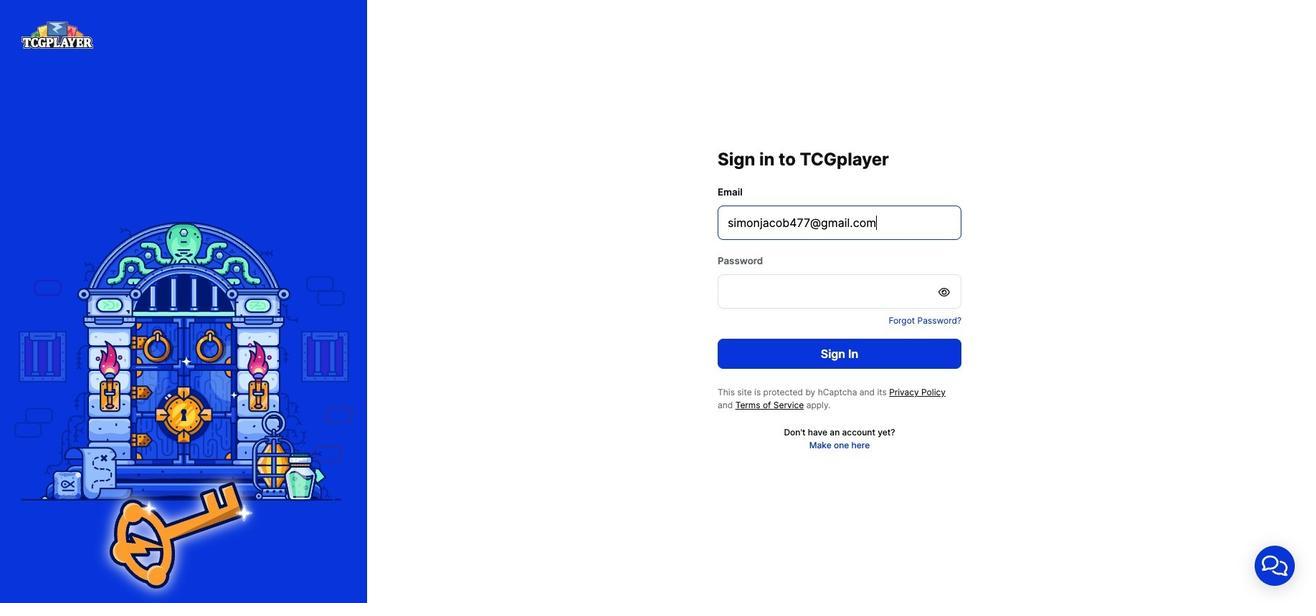 Task type: describe. For each thing, give the bounding box(es) containing it.
Password password field
[[718, 275, 962, 309]]

Email email field
[[718, 206, 962, 240]]



Task type: locate. For each thing, give the bounding box(es) containing it.
hide your password button image
[[939, 288, 952, 298]]

tcgplayer.com image
[[22, 22, 93, 48]]

application
[[1238, 529, 1312, 604]]



Task type: vqa. For each thing, say whether or not it's contained in the screenshot.
182
no



